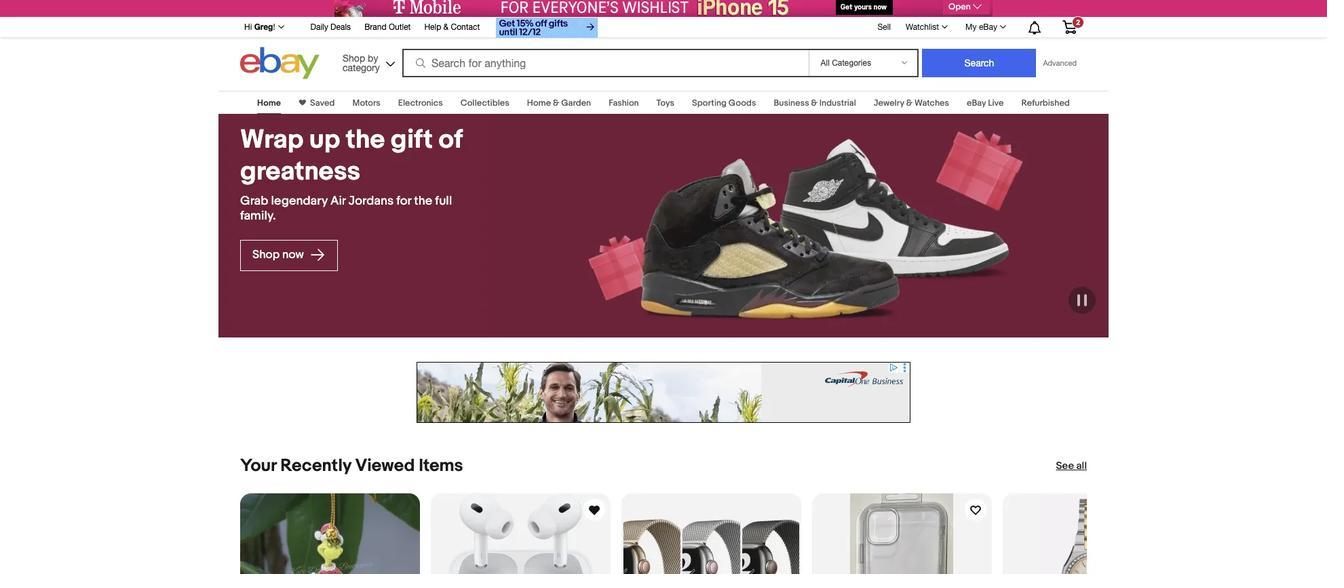 Task type: describe. For each thing, give the bounding box(es) containing it.
jewelry
[[874, 98, 905, 109]]

wrap up the gift of greatness grab legendary air jordans for the full family.
[[240, 124, 463, 224]]

contact
[[451, 22, 480, 32]]

help & contact
[[424, 22, 480, 32]]

toys link
[[657, 98, 675, 109]]

wrap up the gift of greatness main content
[[0, 83, 1328, 575]]

brand outlet link
[[365, 20, 411, 35]]

business
[[774, 98, 810, 109]]

sporting goods
[[692, 98, 756, 109]]

get an extra 15% off image
[[496, 18, 598, 38]]

help
[[424, 22, 441, 32]]

greatness
[[240, 156, 361, 188]]

home for home & garden
[[527, 98, 551, 109]]

open button
[[943, 0, 990, 14]]

advertisement region inside wrap up the gift of greatness main content
[[417, 362, 911, 424]]

gift
[[391, 124, 433, 156]]

saved link
[[306, 98, 335, 109]]

2 link
[[1055, 16, 1085, 37]]

your
[[240, 456, 277, 477]]

garden
[[561, 98, 591, 109]]

family.
[[240, 209, 276, 224]]

advanced
[[1044, 59, 1077, 67]]

see all link
[[1056, 460, 1087, 474]]

my ebay
[[966, 22, 998, 32]]

electronics link
[[398, 98, 443, 109]]

sporting
[[692, 98, 727, 109]]

watchlist link
[[899, 19, 954, 35]]

fashion
[[609, 98, 639, 109]]

outlet
[[389, 22, 411, 32]]

hi greg !
[[244, 22, 275, 32]]

watchlist
[[906, 22, 939, 32]]

brand outlet
[[365, 22, 411, 32]]

business & industrial link
[[774, 98, 856, 109]]

watches
[[915, 98, 950, 109]]

ebay live link
[[967, 98, 1004, 109]]

shop for shop now
[[252, 248, 280, 262]]

2
[[1076, 18, 1081, 26]]

sell
[[878, 22, 891, 32]]

electronics
[[398, 98, 443, 109]]

industrial
[[820, 98, 856, 109]]

full
[[435, 194, 452, 209]]

category
[[343, 62, 380, 73]]

& for industrial
[[811, 98, 818, 109]]

collectibles
[[461, 98, 510, 109]]

deals
[[331, 22, 351, 32]]

ebay live
[[967, 98, 1004, 109]]

& for garden
[[553, 98, 560, 109]]

collectibles link
[[461, 98, 510, 109]]

shop by category button
[[337, 47, 398, 76]]

ebay inside account 'navigation'
[[979, 22, 998, 32]]

toys
[[657, 98, 675, 109]]

brand
[[365, 22, 387, 32]]

ebay inside wrap up the gift of greatness main content
[[967, 98, 986, 109]]

grab
[[240, 194, 268, 209]]

of
[[439, 124, 463, 156]]

legendary
[[271, 194, 328, 209]]

0 vertical spatial the
[[346, 124, 385, 156]]

shop by category
[[343, 53, 380, 73]]

wrap up the gift of greatness link
[[240, 124, 466, 188]]

home & garden
[[527, 98, 591, 109]]

advanced link
[[1037, 50, 1084, 77]]

motors link
[[353, 98, 381, 109]]

& for watches
[[907, 98, 913, 109]]

daily
[[311, 22, 328, 32]]



Task type: vqa. For each thing, say whether or not it's contained in the screenshot.
My eBay link
yes



Task type: locate. For each thing, give the bounding box(es) containing it.
2 home from the left
[[527, 98, 551, 109]]

all
[[1077, 460, 1087, 473]]

& right business
[[811, 98, 818, 109]]

daily deals link
[[311, 20, 351, 35]]

0 vertical spatial advertisement region
[[335, 0, 993, 17]]

daily deals
[[311, 22, 351, 32]]

ebay
[[979, 22, 998, 32], [967, 98, 986, 109]]

business & industrial
[[774, 98, 856, 109]]

account navigation
[[237, 14, 1087, 40]]

1 vertical spatial shop
[[252, 248, 280, 262]]

your recently viewed items
[[240, 456, 463, 477]]

jewelry & watches
[[874, 98, 950, 109]]

items
[[419, 456, 463, 477]]

advertisement region
[[335, 0, 993, 17], [417, 362, 911, 424]]

open
[[949, 1, 971, 12]]

home for home
[[257, 98, 281, 109]]

refurbished link
[[1022, 98, 1070, 109]]

viewed
[[355, 456, 415, 477]]

sell link
[[872, 22, 897, 32]]

refurbished
[[1022, 98, 1070, 109]]

fashion link
[[609, 98, 639, 109]]

0 horizontal spatial the
[[346, 124, 385, 156]]

jordans
[[349, 194, 394, 209]]

!
[[273, 22, 275, 32]]

by
[[368, 53, 378, 63]]

& right the jewelry
[[907, 98, 913, 109]]

0 vertical spatial shop
[[343, 53, 365, 63]]

home
[[257, 98, 281, 109], [527, 98, 551, 109]]

&
[[444, 22, 449, 32], [553, 98, 560, 109], [811, 98, 818, 109], [907, 98, 913, 109]]

shop now link
[[240, 240, 338, 271]]

Search for anything text field
[[405, 50, 807, 76]]

see all
[[1056, 460, 1087, 473]]

ebay left live
[[967, 98, 986, 109]]

for
[[397, 194, 411, 209]]

shop inside the shop by category
[[343, 53, 365, 63]]

1 vertical spatial advertisement region
[[417, 362, 911, 424]]

1 vertical spatial the
[[414, 194, 433, 209]]

1 horizontal spatial the
[[414, 194, 433, 209]]

help & contact link
[[424, 20, 480, 35]]

live
[[988, 98, 1004, 109]]

1 home from the left
[[257, 98, 281, 109]]

air
[[331, 194, 346, 209]]

home up wrap
[[257, 98, 281, 109]]

1 horizontal spatial shop
[[343, 53, 365, 63]]

1 vertical spatial ebay
[[967, 98, 986, 109]]

wrap
[[240, 124, 304, 156]]

shop now
[[252, 248, 307, 262]]

shop left by
[[343, 53, 365, 63]]

the
[[346, 124, 385, 156], [414, 194, 433, 209]]

motors
[[353, 98, 381, 109]]

0 horizontal spatial home
[[257, 98, 281, 109]]

jewelry & watches link
[[874, 98, 950, 109]]

your recently viewed items link
[[240, 456, 463, 477]]

& left garden
[[553, 98, 560, 109]]

goods
[[729, 98, 756, 109]]

shop left the now
[[252, 248, 280, 262]]

greg
[[254, 22, 273, 32]]

home left garden
[[527, 98, 551, 109]]

1 horizontal spatial home
[[527, 98, 551, 109]]

& inside account 'navigation'
[[444, 22, 449, 32]]

my
[[966, 22, 977, 32]]

recently
[[280, 456, 351, 477]]

now
[[282, 248, 304, 262]]

shop for shop by category
[[343, 53, 365, 63]]

hi
[[244, 22, 252, 32]]

the right for
[[414, 194, 433, 209]]

my ebay link
[[958, 19, 1013, 35]]

ebay right my
[[979, 22, 998, 32]]

none submit inside shop by category banner
[[923, 49, 1037, 77]]

shop
[[343, 53, 365, 63], [252, 248, 280, 262]]

home & garden link
[[527, 98, 591, 109]]

the down the motors link
[[346, 124, 385, 156]]

shop inside 'link'
[[252, 248, 280, 262]]

None submit
[[923, 49, 1037, 77]]

saved
[[310, 98, 335, 109]]

sporting goods link
[[692, 98, 756, 109]]

up
[[309, 124, 340, 156]]

0 horizontal spatial shop
[[252, 248, 280, 262]]

see
[[1056, 460, 1075, 473]]

0 vertical spatial ebay
[[979, 22, 998, 32]]

& right help in the left top of the page
[[444, 22, 449, 32]]

& for contact
[[444, 22, 449, 32]]

shop by category banner
[[237, 14, 1087, 83]]



